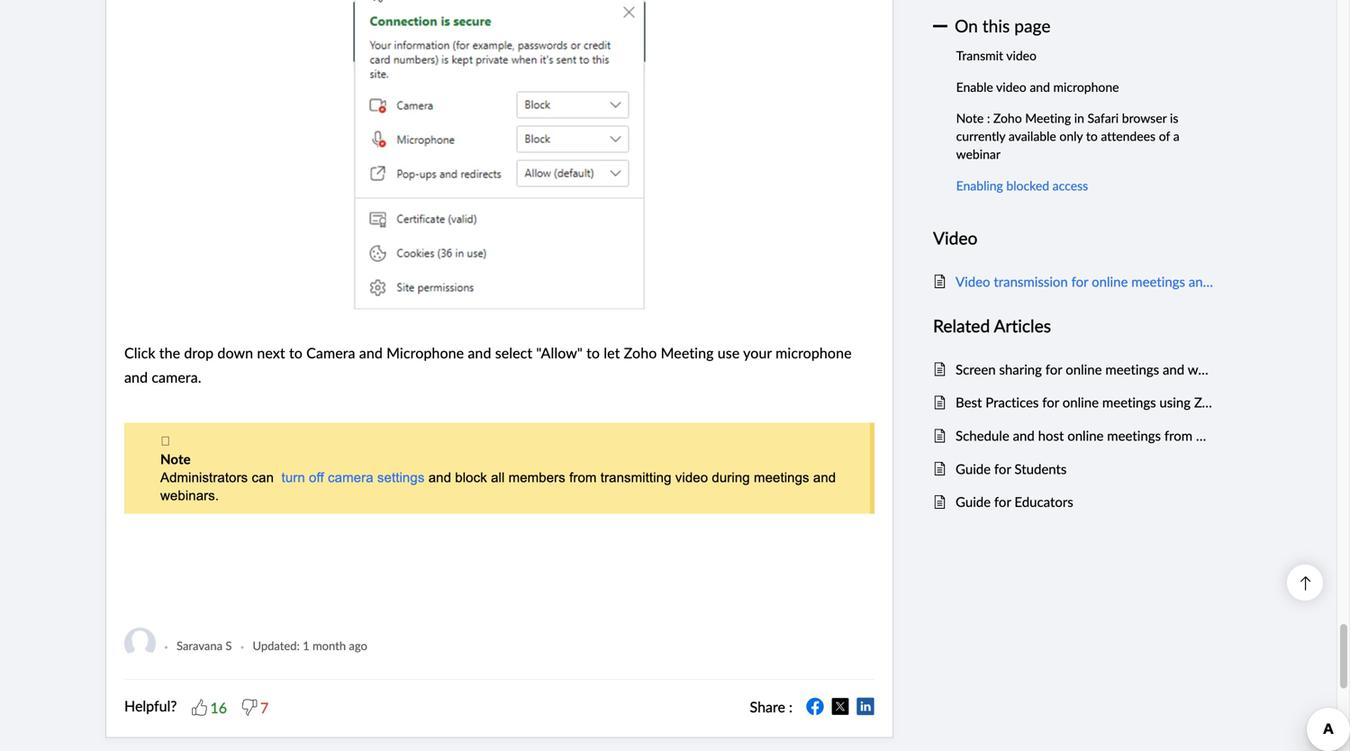 Task type: describe. For each thing, give the bounding box(es) containing it.
updated:
[[253, 638, 300, 654]]

enabling
[[957, 177, 1004, 194]]

enable
[[957, 78, 994, 95]]

of
[[1159, 128, 1171, 145]]

screen sharing for online meetings and webinars
[[956, 360, 1242, 379]]

block
[[455, 470, 487, 485]]

webinar
[[957, 146, 1001, 163]]

guide for educators
[[956, 493, 1074, 511]]

note : zoho meeting in safari browser is currently available only to attendees of a webinar link
[[957, 103, 1214, 170]]

off
[[309, 470, 324, 485]]

s
[[226, 638, 232, 654]]

administrators can turn off camera settings
[[160, 470, 425, 485]]

online for practices
[[1063, 394, 1099, 412]]

camera
[[306, 343, 356, 363]]

enabling blocked access
[[957, 177, 1089, 194]]

during
[[712, 470, 750, 485]]

ago
[[349, 638, 368, 654]]

enable video and microphone link
[[957, 71, 1120, 103]]

schedule
[[956, 427, 1010, 445]]

linkedin image
[[857, 698, 875, 716]]

members
[[509, 470, 566, 485]]

"allow"
[[537, 343, 583, 363]]

twitter image
[[832, 698, 850, 716]]

let
[[604, 343, 620, 363]]

guide for guide for educators
[[956, 493, 991, 511]]

for inside the guide for educators link
[[995, 493, 1012, 511]]

can
[[252, 470, 274, 485]]

webinars.
[[160, 488, 219, 503]]

share
[[750, 697, 786, 717]]

currently
[[957, 128, 1006, 145]]

next
[[257, 343, 285, 363]]

sharing
[[1000, 360, 1043, 379]]

host
[[1039, 427, 1065, 445]]

note for note
[[160, 451, 191, 467]]

to inside note : zoho meeting in safari browser is currently available only to attendees of a webinar
[[1087, 128, 1098, 145]]

online for and
[[1068, 427, 1104, 445]]

attendees
[[1101, 128, 1156, 145]]

turn
[[282, 470, 305, 485]]

related
[[934, 314, 990, 337]]

video heading
[[934, 224, 1214, 252]]

video transmission for online meetings and webinars link
[[956, 271, 1268, 293]]

educators
[[1015, 493, 1074, 511]]

administrators
[[160, 470, 248, 485]]

for inside guide for students link
[[995, 460, 1012, 478]]

best practices for online meetings using zoho meeting
[[956, 394, 1278, 412]]

meeting inside note : zoho meeting in safari browser is currently available only to attendees of a webinar
[[1026, 110, 1072, 127]]

on this page
[[955, 14, 1051, 38]]

transmit
[[957, 47, 1004, 64]]

meetings for transmission
[[1132, 273, 1186, 291]]

video for transmit
[[1007, 47, 1037, 64]]

only
[[1060, 128, 1083, 145]]

from inside and block all members from transmitting video during meetings and webinars.
[[570, 470, 597, 485]]

video for video transmission for online meetings and webinars
[[956, 273, 991, 291]]

video transmission for online meetings and webinars
[[956, 273, 1268, 291]]

projects
[[1231, 427, 1279, 445]]

16
[[210, 698, 227, 718]]

blocked
[[1007, 177, 1050, 194]]

is
[[1170, 110, 1179, 127]]

turn off camera settings link
[[282, 470, 425, 485]]

share :
[[750, 697, 793, 717]]

camera
[[328, 470, 374, 485]]

7
[[260, 698, 269, 718]]

page
[[1015, 14, 1051, 38]]

down
[[218, 343, 253, 363]]

transmitting
[[601, 470, 672, 485]]

microphone
[[387, 343, 464, 363]]

zoho left projects
[[1197, 427, 1227, 445]]

month
[[313, 638, 346, 654]]

: for share
[[789, 697, 793, 717]]

saravana s
[[177, 638, 232, 654]]

all
[[491, 470, 505, 485]]

articles
[[994, 314, 1052, 337]]

available
[[1009, 128, 1057, 145]]

a
[[1174, 128, 1180, 145]]

1 horizontal spatial from
[[1165, 427, 1193, 445]]

microphone inside enable video and microphone link
[[1054, 78, 1120, 95]]

transmission
[[994, 273, 1069, 291]]

students
[[1015, 460, 1067, 478]]

camera.
[[152, 367, 201, 387]]

best practices for online meetings using zoho meeting link
[[956, 392, 1278, 414]]



Task type: locate. For each thing, give the bounding box(es) containing it.
0 vertical spatial webinars
[[1214, 273, 1268, 291]]

0 vertical spatial guide
[[956, 460, 991, 478]]

1 vertical spatial video
[[956, 273, 991, 291]]

using
[[1160, 394, 1191, 412]]

for
[[1072, 273, 1089, 291], [1046, 360, 1063, 379], [1043, 394, 1060, 412], [995, 460, 1012, 478], [995, 493, 1012, 511]]

transmit video link
[[957, 40, 1037, 71]]

note for note : zoho meeting in safari browser is currently available only to attendees of a webinar
[[957, 110, 984, 127]]

related articles heading
[[934, 312, 1214, 340]]

for inside screen sharing for online meetings and webinars link
[[1046, 360, 1063, 379]]

1 vertical spatial guide
[[956, 493, 991, 511]]

facebook image
[[806, 698, 824, 716]]

use
[[718, 343, 740, 363]]

from right members
[[570, 470, 597, 485]]

online down video heading
[[1092, 273, 1129, 291]]

access
[[1053, 177, 1089, 194]]

for for sharing
[[1046, 360, 1063, 379]]

for inside the "video transmission for online meetings and webinars" link
[[1072, 273, 1089, 291]]

and block all members from transmitting video during meetings and webinars.
[[160, 470, 836, 503]]

video for enable
[[997, 78, 1027, 95]]

on
[[955, 14, 978, 38]]

for up host
[[1043, 394, 1060, 412]]

note
[[957, 110, 984, 127], [160, 451, 191, 467]]

1 vertical spatial :
[[789, 697, 793, 717]]

microphone inside click the drop down next to camera and microphone and select "allow" to let zoho meeting use your microphone and camera.
[[776, 343, 852, 363]]

for for practices
[[1043, 394, 1060, 412]]

guide for educators link
[[956, 492, 1214, 513]]

online for sharing
[[1066, 360, 1103, 379]]

online down related articles "heading"
[[1066, 360, 1103, 379]]

1 vertical spatial video
[[997, 78, 1027, 95]]

to right only
[[1087, 128, 1098, 145]]

2 vertical spatial meeting
[[1229, 394, 1278, 412]]

for for transmission
[[1072, 273, 1089, 291]]

webinars for video
[[1214, 273, 1268, 291]]

1 horizontal spatial note
[[957, 110, 984, 127]]

guide for students
[[956, 460, 1067, 478]]

: inside note : zoho meeting in safari browser is currently available only to attendees of a webinar
[[987, 110, 991, 127]]

0 vertical spatial meeting
[[1026, 110, 1072, 127]]

for inside best practices for online meetings using zoho meeting link
[[1043, 394, 1060, 412]]

screen sharing for online meetings and webinars link
[[956, 359, 1242, 381]]

meeting
[[1026, 110, 1072, 127], [661, 343, 714, 363], [1229, 394, 1278, 412]]

0 vertical spatial video
[[1007, 47, 1037, 64]]

0 vertical spatial from
[[1165, 427, 1193, 445]]

online down screen sharing for online meetings and webinars link
[[1063, 394, 1099, 412]]

for down video heading
[[1072, 273, 1089, 291]]

note inside note : zoho meeting in safari browser is currently available only to attendees of a webinar
[[957, 110, 984, 127]]

guide inside guide for students link
[[956, 460, 991, 478]]

transmit video
[[957, 47, 1037, 64]]

practices
[[986, 394, 1039, 412]]

video down page in the right of the page
[[1007, 47, 1037, 64]]

1
[[303, 638, 310, 654]]

zoho inside click the drop down next to camera and microphone and select "allow" to let zoho meeting use your microphone and camera.
[[624, 343, 657, 363]]

video left during
[[676, 470, 708, 485]]

2 guide from the top
[[956, 493, 991, 511]]

the
[[159, 343, 180, 363]]

microphone up in
[[1054, 78, 1120, 95]]

helpful?
[[124, 696, 177, 716]]

in
[[1075, 110, 1085, 127]]

2 horizontal spatial to
[[1087, 128, 1098, 145]]

online up guide for students link
[[1068, 427, 1104, 445]]

1 horizontal spatial :
[[987, 110, 991, 127]]

2 vertical spatial video
[[676, 470, 708, 485]]

0 horizontal spatial to
[[289, 343, 303, 363]]

0 horizontal spatial microphone
[[776, 343, 852, 363]]

related articles
[[934, 314, 1052, 337]]

enabling blocked access link
[[957, 170, 1089, 201]]

1 horizontal spatial to
[[587, 343, 600, 363]]

meeting up available
[[1026, 110, 1072, 127]]

to left "let"
[[587, 343, 600, 363]]

schedule and host online meetings from zoho projects link
[[956, 425, 1279, 447]]

video down 'enabling'
[[934, 226, 978, 249]]

zoho inside note : zoho meeting in safari browser is currently available only to attendees of a webinar
[[994, 110, 1022, 127]]

browser
[[1123, 110, 1167, 127]]

zoho
[[994, 110, 1022, 127], [624, 343, 657, 363], [1195, 394, 1225, 412], [1197, 427, 1227, 445]]

0 horizontal spatial from
[[570, 470, 597, 485]]

webinars for related articles
[[1188, 360, 1242, 379]]

0 vertical spatial note
[[957, 110, 984, 127]]

for up guide for educators
[[995, 460, 1012, 478]]

meetings for practices
[[1103, 394, 1157, 412]]

video up related
[[956, 273, 991, 291]]

0 horizontal spatial :
[[789, 697, 793, 717]]

: for note
[[987, 110, 991, 127]]

0 horizontal spatial meeting
[[661, 343, 714, 363]]

1 vertical spatial from
[[570, 470, 597, 485]]

1 vertical spatial microphone
[[776, 343, 852, 363]]

: right share
[[789, 697, 793, 717]]

video
[[1007, 47, 1037, 64], [997, 78, 1027, 95], [676, 470, 708, 485]]

1 vertical spatial note
[[160, 451, 191, 467]]

safari
[[1088, 110, 1119, 127]]

0 vertical spatial video
[[934, 226, 978, 249]]

updated: 1 month ago
[[253, 638, 368, 654]]

zoho right the using
[[1195, 394, 1225, 412]]

1 horizontal spatial microphone
[[1054, 78, 1120, 95]]

zoho right "let"
[[624, 343, 657, 363]]

video inside transmit video link
[[1007, 47, 1037, 64]]

saravana
[[177, 638, 223, 654]]

1 vertical spatial webinars
[[1188, 360, 1242, 379]]

video
[[934, 226, 978, 249], [956, 273, 991, 291]]

1 horizontal spatial meeting
[[1026, 110, 1072, 127]]

click the drop down next to camera and microphone and select "allow" to let zoho meeting use your microphone and camera.
[[124, 343, 852, 387]]

microphone
[[1054, 78, 1120, 95], [776, 343, 852, 363]]

online
[[1092, 273, 1129, 291], [1066, 360, 1103, 379], [1063, 394, 1099, 412], [1068, 427, 1104, 445]]

enable video and microphone
[[957, 78, 1120, 95]]

meeting inside click the drop down next to camera and microphone and select "allow" to let zoho meeting use your microphone and camera.
[[661, 343, 714, 363]]

note up "administrators"
[[160, 451, 191, 467]]

1 vertical spatial meeting
[[661, 343, 714, 363]]

meetings inside and block all members from transmitting video during meetings and webinars.
[[754, 470, 810, 485]]

note up currently
[[957, 110, 984, 127]]

0 horizontal spatial note
[[160, 451, 191, 467]]

meetings
[[1132, 273, 1186, 291], [1106, 360, 1160, 379], [1103, 394, 1157, 412], [1108, 427, 1162, 445], [754, 470, 810, 485]]

note : zoho meeting in safari browser is currently available only to attendees of a webinar
[[957, 110, 1180, 163]]

microphone right the your
[[776, 343, 852, 363]]

meeting left use
[[661, 343, 714, 363]]

1 guide from the top
[[956, 460, 991, 478]]

your
[[743, 343, 772, 363]]

: up currently
[[987, 110, 991, 127]]

click
[[124, 343, 155, 363]]

guide for students link
[[956, 458, 1214, 480]]

guide for guide for students
[[956, 460, 991, 478]]

online for transmission
[[1092, 273, 1129, 291]]

video inside enable video and microphone link
[[997, 78, 1027, 95]]

to right 'next'
[[289, 343, 303, 363]]

guide
[[956, 460, 991, 478], [956, 493, 991, 511]]

drop
[[184, 343, 214, 363]]

screen
[[956, 360, 996, 379]]

:
[[987, 110, 991, 127], [789, 697, 793, 717]]

zoho up available
[[994, 110, 1022, 127]]

settings
[[377, 470, 425, 485]]

this
[[983, 14, 1010, 38]]

meeting up projects
[[1229, 394, 1278, 412]]

for right "sharing"
[[1046, 360, 1063, 379]]

select
[[495, 343, 533, 363]]

from
[[1165, 427, 1193, 445], [570, 470, 597, 485]]

video for video
[[934, 226, 978, 249]]

best
[[956, 394, 983, 412]]

meetings for sharing
[[1106, 360, 1160, 379]]

to
[[1087, 128, 1098, 145], [289, 343, 303, 363], [587, 343, 600, 363]]

meetings for and
[[1108, 427, 1162, 445]]

video inside heading
[[934, 226, 978, 249]]

schedule and host online meetings from zoho projects
[[956, 427, 1279, 445]]

guide down schedule
[[956, 460, 991, 478]]

video down transmit video link
[[997, 78, 1027, 95]]

for down guide for students
[[995, 493, 1012, 511]]

0 vertical spatial microphone
[[1054, 78, 1120, 95]]

2 horizontal spatial meeting
[[1229, 394, 1278, 412]]

guide down guide for students
[[956, 493, 991, 511]]

video inside and block all members from transmitting video during meetings and webinars.
[[676, 470, 708, 485]]

from down the using
[[1165, 427, 1193, 445]]

webinars
[[1214, 273, 1268, 291], [1188, 360, 1242, 379]]

0 vertical spatial :
[[987, 110, 991, 127]]



Task type: vqa. For each thing, say whether or not it's contained in the screenshot.
STUDENTS at the bottom
yes



